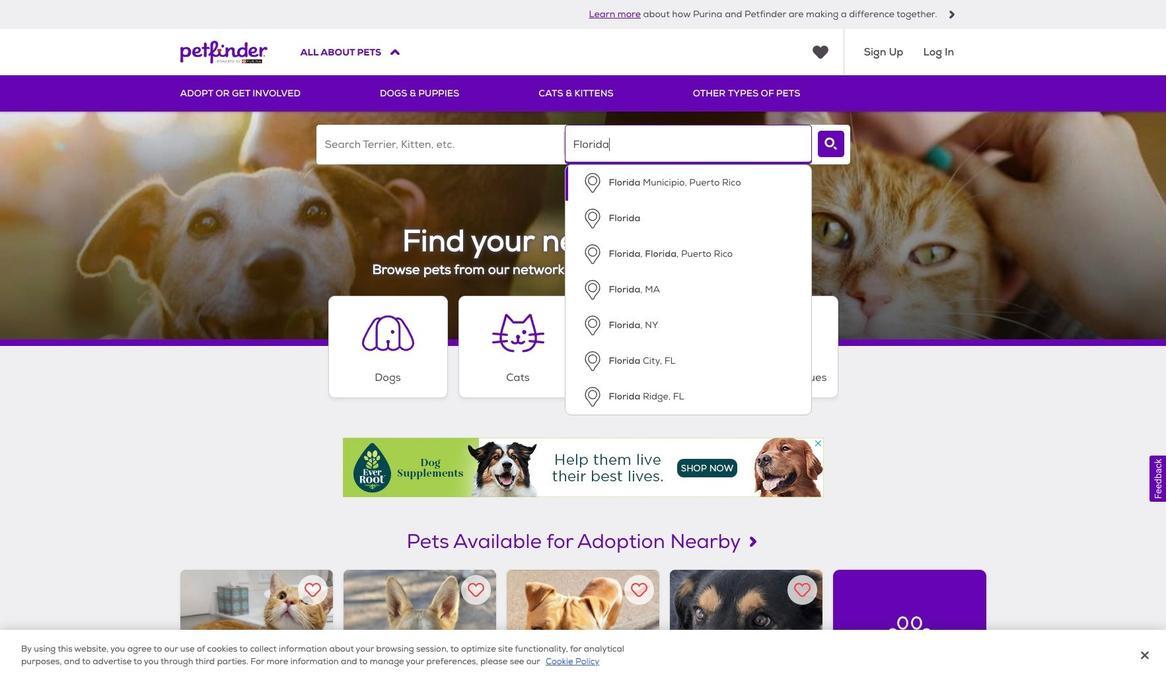 Task type: locate. For each thing, give the bounding box(es) containing it.
location search suggestions list box
[[565, 165, 812, 416]]

primary element
[[180, 75, 986, 112]]

privacy alert dialog
[[0, 630, 1166, 685]]

julian, adoptable, young male american shorthair, in scottsdale, az. image
[[180, 570, 333, 685]]

favorite cookie image
[[468, 582, 484, 598]]

favorite julian image
[[304, 582, 321, 598]]

advertisement element
[[343, 438, 824, 497]]



Task type: describe. For each thing, give the bounding box(es) containing it.
petfinder logo image
[[180, 29, 267, 75]]

Search Terrier, Kitten, etc. text field
[[316, 125, 563, 165]]

papaya, adoptable, young female pit bull terrier, in mesa, az. image
[[507, 570, 660, 685]]

cookie, adoptable, adult male german shepherd dog, in mesa, az. image
[[343, 570, 496, 685]]

favorite pretty girl image
[[795, 582, 811, 598]]

pretty girl, adoptable, adult female shepherd, in scottsdale, az. image
[[670, 570, 823, 685]]

Enter City, State, or ZIP text field
[[565, 125, 812, 165]]

favorite papaya image
[[631, 582, 648, 598]]

9c2b2 image
[[948, 11, 956, 19]]



